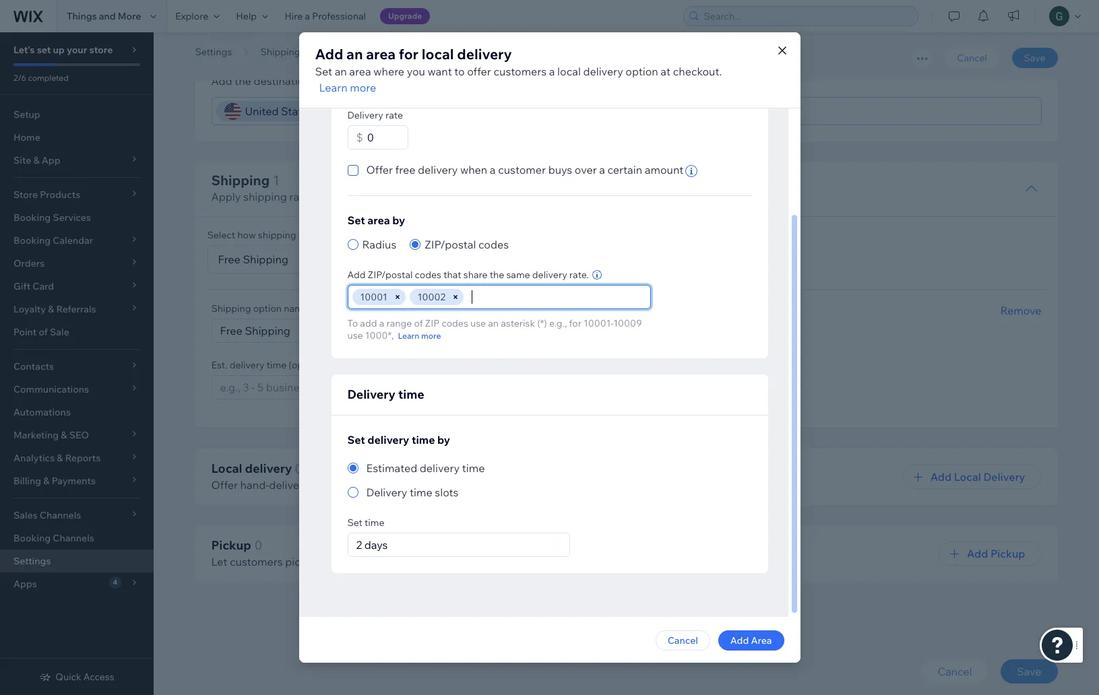 Task type: locate. For each thing, give the bounding box(es) containing it.
shipping 1 apply shipping rates to this region.
[[211, 172, 386, 204]]

up right set
[[53, 44, 65, 56]]

zip/postal
[[425, 238, 476, 252], [368, 269, 413, 281]]

2 option group from the top
[[348, 460, 752, 501]]

an left asterisk
[[488, 318, 499, 330]]

local delivery 0 offer hand-delivery to areas within this region.
[[211, 461, 443, 492]]

option group containing estimated delivery time
[[348, 460, 752, 501]]

1 horizontal spatial local
[[558, 65, 581, 78]]

shipping inside shipping 1 apply shipping rates to this region.
[[211, 172, 270, 189]]

an down domestic in the left of the page
[[335, 65, 347, 78]]

help button
[[228, 0, 277, 32]]

2 vertical spatial codes
[[442, 318, 468, 330]]

0 horizontal spatial $
[[356, 131, 363, 144]]

0 horizontal spatial pickup
[[211, 538, 251, 554]]

1 vertical spatial shipping
[[258, 229, 296, 242]]

region. inside shipping 1 apply shipping rates to this region.
[[351, 190, 386, 204]]

to
[[348, 318, 358, 330]]

add for local
[[931, 471, 952, 484]]

delivery time slots
[[366, 486, 459, 499]]

region.
[[351, 190, 386, 204], [408, 479, 443, 492]]

this down the estimated
[[387, 479, 405, 492]]

delivery for delivery time
[[348, 387, 396, 402]]

learn more link up states
[[319, 80, 376, 96]]

2 vertical spatial an
[[488, 318, 499, 330]]

rate
[[386, 109, 403, 121]]

1 vertical spatial customers
[[230, 556, 283, 569]]

0 vertical spatial customers
[[494, 65, 547, 78]]

0 vertical spatial option group
[[348, 237, 752, 253]]

channels
[[53, 533, 94, 545]]

up inside pickup 0 let customers pick up their orders in person.
[[309, 556, 322, 569]]

1 horizontal spatial up
[[309, 556, 322, 569]]

shipping left is
[[258, 229, 296, 242]]

shipping up apply
[[211, 172, 270, 189]]

by
[[393, 214, 405, 227], [438, 433, 450, 447]]

local inside button
[[954, 471, 982, 484]]

add inside add an area for local delivery set an area where you want to offer customers a local delivery option at checkout. learn more
[[315, 45, 343, 63]]

customers right let
[[230, 556, 283, 569]]

1 vertical spatial booking
[[13, 533, 51, 545]]

delivery for delivery time slots
[[366, 486, 408, 499]]

more up 54 states  - edit button
[[350, 81, 376, 94]]

hand-
[[240, 479, 269, 492]]

delivery up hand-
[[245, 461, 292, 477]]

shipping
[[261, 46, 300, 58], [211, 172, 270, 189], [211, 303, 251, 315]]

of left sale
[[39, 326, 48, 338]]

0 vertical spatial to
[[455, 65, 465, 78]]

to left areas
[[312, 479, 322, 492]]

zip/postal codes
[[425, 238, 509, 252]]

Search... field
[[700, 7, 914, 26]]

destinations
[[254, 74, 316, 88]]

quick access button
[[39, 672, 114, 684]]

0 vertical spatial save button
[[1012, 48, 1058, 68]]

save for the save button to the bottom
[[1017, 666, 1042, 679]]

and
[[99, 10, 116, 22]]

by up 'radius' on the top of the page
[[393, 214, 405, 227]]

in up 54
[[318, 74, 327, 88]]

settings inside sidebar element
[[13, 556, 51, 568]]

pickup inside add pickup button
[[991, 548, 1026, 561]]

None text field
[[363, 126, 404, 149]]

0 vertical spatial zip/postal
[[425, 238, 476, 252]]

customers up destination
[[494, 65, 547, 78]]

1 vertical spatial for
[[569, 318, 582, 330]]

1 vertical spatial $
[[422, 381, 428, 395]]

a
[[305, 10, 310, 22], [549, 65, 555, 78], [490, 163, 496, 177], [600, 163, 605, 177], [379, 318, 384, 330]]

in right orders
[[385, 556, 394, 569]]

1 booking from the top
[[13, 212, 51, 224]]

1 horizontal spatial offer
[[366, 163, 393, 177]]

for inside add an area for local delivery set an area where you want to offer customers a local delivery option at checkout. learn more
[[399, 45, 419, 63]]

upgrade
[[388, 11, 422, 21]]

set area by
[[348, 214, 405, 227]]

to right rates
[[317, 190, 328, 204]]

1 vertical spatial save
[[1017, 666, 1042, 679]]

0 vertical spatial learn more link
[[319, 80, 376, 96]]

codes right zip
[[442, 318, 468, 330]]

the left 'same'
[[490, 269, 505, 281]]

1 vertical spatial to
[[317, 190, 328, 204]]

use left 1000*,
[[348, 330, 363, 342]]

more down zip
[[421, 331, 441, 341]]

rates
[[289, 190, 315, 204]]

1 horizontal spatial pickup
[[991, 548, 1026, 561]]

0 horizontal spatial for
[[399, 45, 419, 63]]

1 vertical spatial local
[[558, 65, 581, 78]]

0 vertical spatial an
[[347, 45, 363, 63]]

point of sale link
[[0, 321, 154, 344]]

booking
[[13, 212, 51, 224], [13, 533, 51, 545]]

learn down range at the top of the page
[[398, 331, 420, 341]]

buys
[[549, 163, 573, 177]]

shipping for 1
[[211, 172, 270, 189]]

0 horizontal spatial region.
[[351, 190, 386, 204]]

point of sale
[[13, 326, 69, 338]]

settings link down channels
[[0, 550, 154, 573]]

1 horizontal spatial for
[[569, 318, 582, 330]]

0 vertical spatial save
[[1025, 52, 1046, 64]]

to add a range of zip codes use an asterisk (*) e.g., for 10001-10009 use 1000*,
[[348, 318, 642, 342]]

0 horizontal spatial of
[[39, 326, 48, 338]]

to inside add an area for local delivery set an area where you want to offer customers a local delivery option at checkout. learn more
[[455, 65, 465, 78]]

1 horizontal spatial the
[[490, 269, 505, 281]]

shipping up 'destinations'
[[261, 46, 300, 58]]

local inside local delivery 0 offer hand-delivery to areas within this region.
[[211, 461, 242, 477]]

for right the e.g.,
[[569, 318, 582, 330]]

1 vertical spatial offer
[[211, 479, 238, 492]]

united
[[245, 105, 279, 118]]

checkout.
[[673, 65, 722, 78]]

zip/postal up 10001
[[368, 269, 413, 281]]

2/6
[[13, 73, 26, 83]]

set up local delivery 0 offer hand-delivery to areas within this region.
[[348, 433, 365, 447]]

this inside shipping 1 apply shipping rates to this region.
[[330, 190, 348, 204]]

1 horizontal spatial more
[[421, 331, 441, 341]]

2 horizontal spatial codes
[[479, 238, 509, 252]]

delivery rate
[[348, 109, 403, 121]]

0 horizontal spatial settings link
[[0, 550, 154, 573]]

set down within
[[348, 517, 363, 529]]

delivery for delivery rate
[[348, 109, 384, 121]]

let
[[211, 556, 227, 569]]

same
[[507, 269, 530, 281]]

home link
[[0, 126, 154, 149]]

apply
[[211, 190, 241, 204]]

this right rates
[[330, 190, 348, 204]]

shipping inside shipping 1 apply shipping rates to this region.
[[243, 190, 287, 204]]

by up estimated delivery time
[[438, 433, 450, 447]]

more
[[350, 81, 376, 94], [421, 331, 441, 341]]

this left region:
[[330, 74, 348, 88]]

2 booking from the top
[[13, 533, 51, 545]]

1 horizontal spatial 0
[[295, 461, 303, 478]]

region. up set area by
[[351, 190, 386, 204]]

of
[[414, 318, 423, 330], [39, 326, 48, 338]]

setup link
[[0, 103, 154, 126]]

1 vertical spatial the
[[490, 269, 505, 281]]

booking inside 'link'
[[13, 533, 51, 545]]

codes up 10002
[[415, 269, 442, 281]]

delivery left the rate. at right top
[[532, 269, 567, 281]]

let's set up your store
[[13, 44, 113, 56]]

learn more link
[[319, 80, 376, 96], [398, 330, 441, 342]]

1 horizontal spatial region.
[[408, 479, 443, 492]]

codes
[[479, 238, 509, 252], [415, 269, 442, 281], [442, 318, 468, 330]]

$ down 54 states  - edit
[[356, 131, 363, 144]]

offer
[[467, 65, 491, 78]]

0 vertical spatial offer
[[366, 163, 393, 177]]

region. inside local delivery 0 offer hand-delivery to areas within this region.
[[408, 479, 443, 492]]

the up united
[[235, 74, 251, 88]]

local
[[422, 45, 454, 63], [558, 65, 581, 78]]

an up region:
[[347, 45, 363, 63]]

area up 'radius' on the top of the page
[[368, 214, 390, 227]]

0 horizontal spatial use
[[348, 330, 363, 342]]

a inside to add a range of zip codes use an asterisk (*) e.g., for 10001-10009 use 1000*,
[[379, 318, 384, 330]]

delivery left at
[[583, 65, 623, 78]]

0 horizontal spatial more
[[350, 81, 376, 94]]

1 horizontal spatial in
[[385, 556, 394, 569]]

home
[[13, 131, 40, 144]]

delivery right free
[[418, 163, 458, 177]]

of up learn more
[[414, 318, 423, 330]]

range
[[387, 318, 412, 330]]

1 horizontal spatial option
[[626, 65, 659, 78]]

shipping up est.
[[211, 303, 251, 315]]

1 vertical spatial cancel button
[[656, 631, 711, 651]]

hire
[[285, 10, 303, 22]]

add inside button
[[931, 471, 952, 484]]

cancel
[[958, 52, 988, 64], [668, 635, 698, 647], [938, 666, 972, 679]]

an inside to add a range of zip codes use an asterisk (*) e.g., for 10001-10009 use 1000*,
[[488, 318, 499, 330]]

set up calculated:
[[348, 214, 365, 227]]

1 vertical spatial shipping
[[211, 172, 270, 189]]

0 horizontal spatial local
[[422, 45, 454, 63]]

more inside add an area for local delivery set an area where you want to offer customers a local delivery option at checkout. learn more
[[350, 81, 376, 94]]

add area
[[731, 635, 772, 647]]

0 horizontal spatial offer
[[211, 479, 238, 492]]

completed
[[28, 73, 69, 83]]

1 horizontal spatial use
[[471, 318, 486, 330]]

$ down rate
[[422, 381, 428, 395]]

customer
[[498, 163, 546, 177]]

1 horizontal spatial learn
[[398, 331, 420, 341]]

region
[[211, 28, 252, 43]]

est. delivery time (optional)
[[211, 360, 331, 372]]

learn more link down zip
[[398, 330, 441, 342]]

up inside sidebar element
[[53, 44, 65, 56]]

settings
[[195, 46, 232, 58], [13, 556, 51, 568]]

2 vertical spatial this
[[387, 479, 405, 492]]

learn up 54
[[319, 81, 348, 94]]

1 vertical spatial option group
[[348, 460, 752, 501]]

1 horizontal spatial local
[[954, 471, 982, 484]]

0 vertical spatial area
[[366, 45, 396, 63]]

region. down estimated delivery time
[[408, 479, 443, 492]]

(optional)
[[289, 360, 331, 372]]

1 vertical spatial learn more link
[[398, 330, 441, 342]]

set inside add an area for local delivery set an area where you want to offer customers a local delivery option at checkout. learn more
[[315, 65, 332, 78]]

codes up share
[[479, 238, 509, 252]]

orders
[[350, 556, 383, 569]]

None field
[[548, 98, 1035, 125], [214, 246, 524, 273], [468, 286, 646, 309], [548, 98, 1035, 125], [214, 246, 524, 273], [468, 286, 646, 309]]

to left offer
[[455, 65, 465, 78]]

things
[[67, 10, 97, 22]]

add inside button
[[463, 105, 484, 118]]

1 vertical spatial region.
[[408, 479, 443, 492]]

$
[[356, 131, 363, 144], [422, 381, 428, 395]]

set down domestic in the left of the page
[[315, 65, 332, 78]]

use
[[471, 318, 486, 330], [348, 330, 363, 342]]

2 vertical spatial to
[[312, 479, 322, 492]]

option left name
[[253, 303, 282, 315]]

codes inside to add a range of zip codes use an asterisk (*) e.g., for 10001-10009 use 1000*,
[[442, 318, 468, 330]]

0 vertical spatial shipping
[[261, 46, 300, 58]]

1 vertical spatial this
[[330, 190, 348, 204]]

0 inside pickup 0 let customers pick up their orders in person.
[[255, 538, 262, 554]]

how
[[238, 229, 256, 242]]

save button
[[1012, 48, 1058, 68], [1001, 660, 1058, 685]]

that
[[444, 269, 462, 281]]

sidebar element
[[0, 32, 154, 696]]

0 horizontal spatial zip/postal
[[368, 269, 413, 281]]

0 vertical spatial more
[[350, 81, 376, 94]]

0 vertical spatial 0
[[295, 461, 303, 478]]

1 vertical spatial by
[[438, 433, 450, 447]]

add
[[315, 45, 343, 63], [211, 74, 232, 88], [463, 105, 484, 118], [348, 269, 366, 281], [931, 471, 952, 484], [967, 548, 989, 561], [731, 635, 749, 647]]

1 horizontal spatial customers
[[494, 65, 547, 78]]

a inside add an area for local delivery set an area where you want to offer customers a local delivery option at checkout. learn more
[[549, 65, 555, 78]]

0 inside local delivery 0 offer hand-delivery to areas within this region.
[[295, 461, 303, 478]]

0 vertical spatial option
[[626, 65, 659, 78]]

0 vertical spatial region.
[[351, 190, 386, 204]]

1 vertical spatial settings
[[13, 556, 51, 568]]

offer inside checkbox
[[366, 163, 393, 177]]

customers inside pickup 0 let customers pick up their orders in person.
[[230, 556, 283, 569]]

offer left free
[[366, 163, 393, 177]]

area up where
[[366, 45, 396, 63]]

Offer free delivery when a customer buys over a certain amount checkbox
[[348, 162, 752, 179]]

area
[[366, 45, 396, 63], [349, 65, 371, 78], [368, 214, 390, 227]]

1 vertical spatial learn
[[398, 331, 420, 341]]

0 vertical spatial settings link
[[188, 45, 239, 59]]

settings down booking channels
[[13, 556, 51, 568]]

0 vertical spatial learn
[[319, 81, 348, 94]]

area down domestic in the left of the page
[[349, 65, 371, 78]]

offer left hand-
[[211, 479, 238, 492]]

learn inside 'link'
[[398, 331, 420, 341]]

1 horizontal spatial settings
[[195, 46, 232, 58]]

of inside sidebar element
[[39, 326, 48, 338]]

settings link down region
[[188, 45, 239, 59]]

arrow up outline image
[[1025, 182, 1039, 195]]

slots
[[435, 486, 459, 499]]

set for set time
[[348, 517, 363, 529]]

shipping down 1
[[243, 190, 287, 204]]

0 horizontal spatial up
[[53, 44, 65, 56]]

1 option group from the top
[[348, 237, 752, 253]]

0 horizontal spatial customers
[[230, 556, 283, 569]]

est.
[[211, 360, 228, 372]]

0 vertical spatial cancel
[[958, 52, 988, 64]]

1 vertical spatial option
[[253, 303, 282, 315]]

1 vertical spatial cancel
[[668, 635, 698, 647]]

delivery up the estimated
[[368, 433, 409, 447]]

for up you at the left of page
[[399, 45, 419, 63]]

0 vertical spatial the
[[235, 74, 251, 88]]

option
[[626, 65, 659, 78], [253, 303, 282, 315]]

calculated:
[[308, 229, 355, 242]]

pick
[[285, 556, 306, 569]]

1 horizontal spatial settings link
[[188, 45, 239, 59]]

shipping for option
[[211, 303, 251, 315]]

1 vertical spatial 0
[[255, 538, 262, 554]]

use left asterisk
[[471, 318, 486, 330]]

1 horizontal spatial codes
[[442, 318, 468, 330]]

rate.
[[570, 269, 589, 281]]

1 vertical spatial codes
[[415, 269, 442, 281]]

add for area
[[731, 635, 749, 647]]

1 horizontal spatial $
[[422, 381, 428, 395]]

0 horizontal spatial learn
[[319, 81, 348, 94]]

booking left services
[[13, 212, 51, 224]]

0 vertical spatial shipping
[[243, 190, 287, 204]]

0 horizontal spatial option
[[253, 303, 282, 315]]

option group
[[348, 237, 752, 253], [348, 460, 752, 501]]

0 vertical spatial by
[[393, 214, 405, 227]]

zip/postal up that
[[425, 238, 476, 252]]

up right pick
[[309, 556, 322, 569]]

where
[[374, 65, 405, 78]]

booking left channels
[[13, 533, 51, 545]]

1 vertical spatial in
[[385, 556, 394, 569]]

offer free delivery when a customer buys over a certain amount
[[366, 163, 684, 177]]

0 vertical spatial settings
[[195, 46, 232, 58]]

add for destination
[[463, 105, 484, 118]]

destination
[[486, 105, 544, 118]]

shipping link
[[254, 45, 307, 59]]

settings down region
[[195, 46, 232, 58]]

option left at
[[626, 65, 659, 78]]

0 horizontal spatial the
[[235, 74, 251, 88]]



Task type: vqa. For each thing, say whether or not it's contained in the screenshot.
Destination Add
yes



Task type: describe. For each thing, give the bounding box(es) containing it.
to inside local delivery 0 offer hand-delivery to areas within this region.
[[312, 479, 322, 492]]

1 vertical spatial settings link
[[0, 550, 154, 573]]

edit
[[372, 105, 392, 118]]

more
[[118, 10, 141, 22]]

54 states  - edit
[[318, 105, 392, 118]]

save for the top the save button
[[1025, 52, 1046, 64]]

e.g., Standard Shipping field
[[216, 320, 459, 343]]

0 horizontal spatial codes
[[415, 269, 442, 281]]

setup
[[13, 109, 40, 121]]

add zip/postal codes that share the same delivery rate.
[[348, 269, 589, 281]]

let's
[[13, 44, 35, 56]]

0 horizontal spatial by
[[393, 214, 405, 227]]

area
[[751, 635, 772, 647]]

10001-
[[584, 318, 614, 330]]

select how shipping is calculated:
[[207, 229, 355, 242]]

remove
[[1001, 304, 1042, 318]]

option group containing radius
[[348, 237, 752, 253]]

to inside shipping 1 apply shipping rates to this region.
[[317, 190, 328, 204]]

estimated delivery time
[[366, 462, 485, 475]]

1 vertical spatial an
[[335, 65, 347, 78]]

states
[[333, 105, 364, 118]]

booking services
[[13, 212, 91, 224]]

things and more
[[67, 10, 141, 22]]

quick
[[56, 672, 81, 684]]

want
[[428, 65, 452, 78]]

services
[[53, 212, 91, 224]]

estimated
[[366, 462, 417, 475]]

offer inside local delivery 0 offer hand-delivery to areas within this region.
[[211, 479, 238, 492]]

2 vertical spatial cancel button
[[922, 660, 989, 685]]

0 horizontal spatial learn more link
[[319, 80, 376, 96]]

within
[[354, 479, 384, 492]]

0 vertical spatial this
[[330, 74, 348, 88]]

set for set delivery time by
[[348, 433, 365, 447]]

delivery inside checkbox
[[418, 163, 458, 177]]

region:
[[351, 74, 386, 88]]

pickup 0 let customers pick up their orders in person.
[[211, 538, 435, 569]]

hire a professional link
[[277, 0, 374, 32]]

united states
[[245, 105, 313, 118]]

2 vertical spatial cancel
[[938, 666, 972, 679]]

option inside add an area for local delivery set an area where you want to offer customers a local delivery option at checkout. learn more
[[626, 65, 659, 78]]

add destination
[[463, 105, 544, 118]]

for inside to add a range of zip codes use an asterisk (*) e.g., for 10001-10009 use 1000*,
[[569, 318, 582, 330]]

asterisk
[[501, 318, 535, 330]]

set for set area by
[[348, 214, 365, 227]]

e.g.,
[[549, 318, 567, 330]]

0 vertical spatial in
[[318, 74, 327, 88]]

automations
[[13, 407, 71, 419]]

1 horizontal spatial zip/postal
[[425, 238, 476, 252]]

delivery inside button
[[984, 471, 1026, 484]]

you
[[407, 65, 425, 78]]

10002
[[418, 291, 446, 303]]

54
[[318, 105, 331, 118]]

10001
[[360, 291, 388, 303]]

automations link
[[0, 401, 154, 424]]

their
[[324, 556, 348, 569]]

quick access
[[56, 672, 114, 684]]

booking for booking channels
[[13, 533, 51, 545]]

customers inside add an area for local delivery set an area where you want to offer customers a local delivery option at checkout. learn more
[[494, 65, 547, 78]]

explore
[[176, 10, 209, 22]]

amount
[[645, 163, 684, 177]]

delivery time
[[348, 387, 425, 402]]

add an area for local delivery set an area where you want to offer customers a local delivery option at checkout. learn more
[[315, 45, 722, 94]]

1000*,
[[365, 330, 394, 342]]

your
[[67, 44, 87, 56]]

1
[[273, 172, 279, 189]]

54 states  - edit button
[[318, 103, 412, 119]]

over
[[575, 163, 597, 177]]

delivery up slots
[[420, 462, 460, 475]]

0 vertical spatial cancel button
[[945, 48, 1000, 68]]

2/6 completed
[[13, 73, 69, 83]]

set delivery time by
[[348, 433, 450, 447]]

add the destinations in this region:
[[211, 74, 386, 88]]

this inside local delivery 0 offer hand-delivery to areas within this region.
[[387, 479, 405, 492]]

free
[[395, 163, 416, 177]]

2 vertical spatial area
[[368, 214, 390, 227]]

add
[[360, 318, 377, 330]]

1 vertical spatial area
[[349, 65, 371, 78]]

add for an
[[315, 45, 343, 63]]

1 vertical spatial save button
[[1001, 660, 1058, 685]]

add destination button
[[443, 103, 544, 119]]

0 vertical spatial $
[[356, 131, 363, 144]]

add for the
[[211, 74, 232, 88]]

1 vertical spatial zip/postal
[[368, 269, 413, 281]]

radius
[[362, 238, 397, 252]]

in inside pickup 0 let customers pick up their orders in person.
[[385, 556, 394, 569]]

10009
[[614, 318, 642, 330]]

e.g., 1-2 days field
[[352, 534, 565, 557]]

of inside to add a range of zip codes use an asterisk (*) e.g., for 10001-10009 use 1000*,
[[414, 318, 423, 330]]

add for zip/postal
[[348, 269, 366, 281]]

delivery up offer
[[457, 45, 512, 63]]

pickup inside pickup 0 let customers pick up their orders in person.
[[211, 538, 251, 554]]

more inside 'link'
[[421, 331, 441, 341]]

0 vertical spatial local
[[422, 45, 454, 63]]

at
[[661, 65, 671, 78]]

delivery left areas
[[269, 479, 309, 492]]

areas
[[324, 479, 352, 492]]

shipping option name
[[211, 303, 309, 315]]

when
[[460, 163, 488, 177]]

-
[[366, 105, 370, 118]]

booking channels link
[[0, 527, 154, 550]]

set time
[[348, 517, 385, 529]]

help
[[236, 10, 257, 22]]

states
[[281, 105, 313, 118]]

access
[[83, 672, 114, 684]]

learn more
[[398, 331, 441, 341]]

store
[[89, 44, 113, 56]]

certain
[[608, 163, 643, 177]]

add pickup button
[[939, 542, 1042, 567]]

add for pickup
[[967, 548, 989, 561]]

0 vertical spatial codes
[[479, 238, 509, 252]]

booking channels
[[13, 533, 94, 545]]

person.
[[397, 556, 435, 569]]

booking for booking services
[[13, 212, 51, 224]]

e.g., 3 - 5 business days field
[[216, 376, 392, 399]]

add local delivery
[[931, 471, 1026, 484]]

add local delivery button
[[903, 465, 1042, 490]]

name
[[284, 303, 309, 315]]

delivery right est.
[[230, 360, 265, 372]]

learn inside add an area for local delivery set an area where you want to offer customers a local delivery option at checkout. learn more
[[319, 81, 348, 94]]

hire a professional
[[285, 10, 366, 22]]



